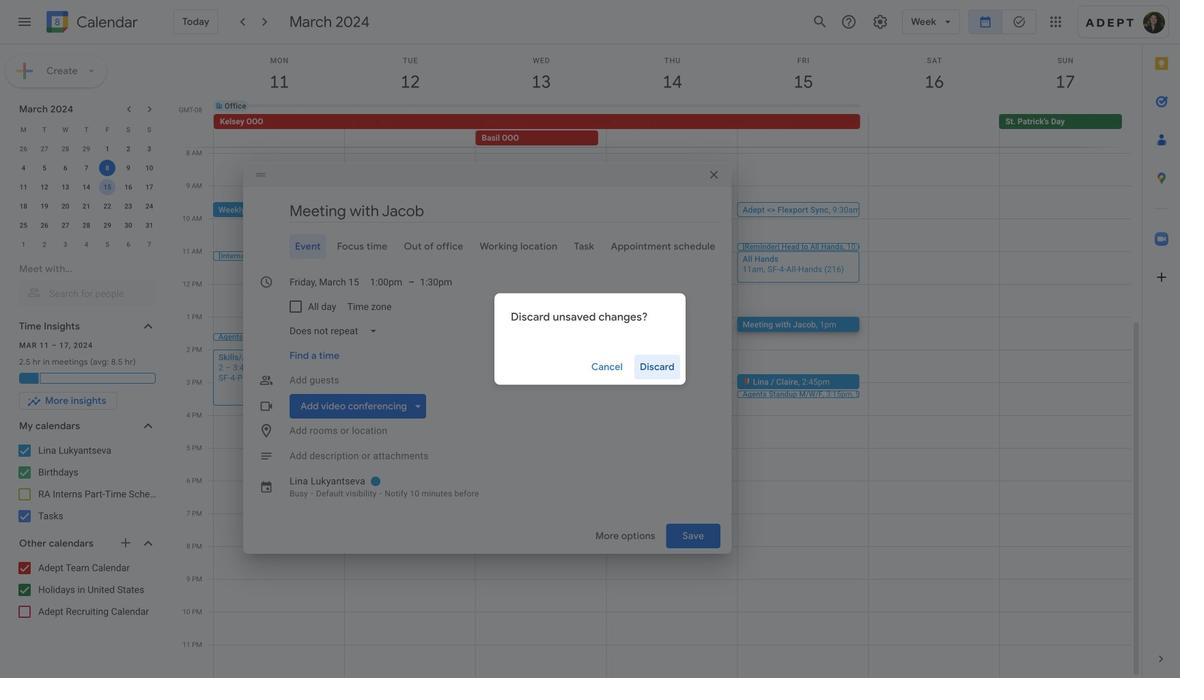 Task type: describe. For each thing, give the bounding box(es) containing it.
april 1 element
[[15, 236, 32, 253]]

30 element
[[120, 217, 137, 234]]

heading inside the calendar element
[[74, 14, 138, 30]]

19 element
[[36, 198, 53, 215]]

23 element
[[120, 198, 137, 215]]

march 2024 grid
[[13, 120, 160, 254]]

other calendars list
[[3, 558, 169, 623]]

17 element
[[141, 179, 158, 195]]

april 2 element
[[36, 236, 53, 253]]

8, today element
[[99, 160, 116, 176]]

1 element
[[99, 141, 116, 157]]

april 3 element
[[57, 236, 74, 253]]

2 element
[[120, 141, 137, 157]]

27 element
[[57, 217, 74, 234]]

Start date text field
[[290, 270, 359, 294]]

april 5 element
[[99, 236, 116, 253]]

february 26 element
[[15, 141, 32, 157]]

main drawer image
[[16, 14, 33, 30]]

3 element
[[141, 141, 158, 157]]

10 element
[[141, 160, 158, 176]]

26 element
[[36, 217, 53, 234]]

16 element
[[120, 179, 137, 195]]

april 7 element
[[141, 236, 158, 253]]

22 element
[[99, 198, 116, 215]]

4 element
[[15, 160, 32, 176]]

february 28 element
[[57, 141, 74, 157]]

5 element
[[36, 160, 53, 176]]

my calendars list
[[3, 440, 169, 527]]

to element
[[409, 277, 415, 288]]

6 element
[[57, 160, 74, 176]]



Task type: vqa. For each thing, say whether or not it's contained in the screenshot.
February 25 "element"
no



Task type: locate. For each thing, give the bounding box(es) containing it.
Add title text field
[[290, 201, 721, 221]]

1 horizontal spatial tab list
[[1143, 44, 1181, 640]]

0 horizontal spatial tab list
[[254, 234, 721, 259]]

calendar element
[[44, 8, 138, 38]]

alert dialog
[[495, 293, 686, 385]]

april 4 element
[[78, 236, 95, 253]]

25 element
[[15, 217, 32, 234]]

february 29 element
[[78, 141, 95, 157]]

grid
[[175, 44, 1142, 678]]

cell
[[345, 100, 476, 111], [476, 100, 607, 111], [607, 100, 738, 111], [738, 100, 869, 111], [869, 100, 1000, 111], [1000, 100, 1131, 111], [345, 114, 476, 147], [607, 114, 738, 147], [738, 114, 869, 147], [869, 114, 1000, 147], [97, 159, 118, 178], [97, 178, 118, 197]]

tab list
[[1143, 44, 1181, 640], [254, 234, 721, 259]]

heading
[[74, 14, 138, 30]]

21 element
[[78, 198, 95, 215]]

20 element
[[57, 198, 74, 215]]

11 element
[[15, 179, 32, 195]]

row
[[208, 90, 1142, 122], [208, 114, 1142, 147], [13, 120, 160, 139], [13, 139, 160, 159], [13, 159, 160, 178], [13, 178, 160, 197], [13, 197, 160, 216], [13, 216, 160, 235], [13, 235, 160, 254]]

9 element
[[120, 160, 137, 176]]

31 element
[[141, 217, 158, 234]]

13 element
[[57, 179, 74, 195]]

april 6 element
[[120, 236, 137, 253]]

18 element
[[15, 198, 32, 215]]

12 element
[[36, 179, 53, 195]]

14 element
[[78, 179, 95, 195]]

7 element
[[78, 160, 95, 176]]

None search field
[[0, 257, 169, 306]]

15 element
[[99, 179, 116, 195]]

24 element
[[141, 198, 158, 215]]

28 element
[[78, 217, 95, 234]]

row group
[[13, 139, 160, 254]]

29 element
[[99, 217, 116, 234]]

february 27 element
[[36, 141, 53, 157]]



